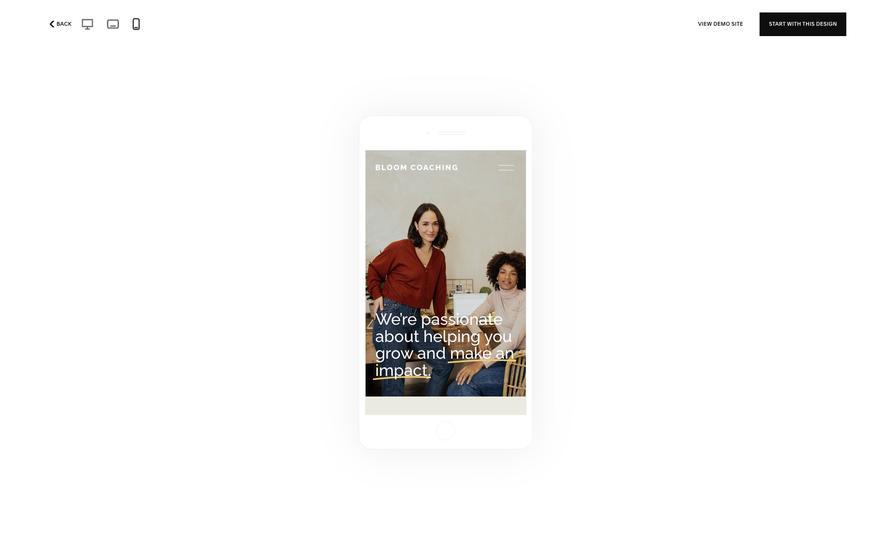 Task type: locate. For each thing, give the bounding box(es) containing it.
1 - from the left
[[61, 21, 64, 30]]

design
[[817, 21, 838, 27]]

- left local
[[277, 21, 280, 30]]

store
[[42, 21, 60, 30]]

demo
[[714, 21, 731, 27]]

utica image
[[69, 0, 301, 27]]

start with this design button
[[760, 12, 847, 36]]

back button
[[45, 15, 74, 34]]

portfolio
[[65, 21, 93, 30]]

with
[[788, 21, 802, 27]]

- left preview template on a tablet device image
[[95, 21, 98, 30]]

- left courses
[[210, 21, 213, 30]]

2 - from the left
[[95, 21, 98, 30]]

courses
[[214, 21, 242, 30]]

- right blog at the left
[[167, 21, 170, 30]]

- left blog at the left
[[146, 21, 149, 30]]

online store - portfolio - memberships - blog - scheduling - courses - services - local business
[[19, 21, 330, 30]]

- right courses
[[243, 21, 246, 30]]

5 - from the left
[[210, 21, 213, 30]]

online
[[19, 21, 40, 30]]

this
[[803, 21, 815, 27]]

business
[[301, 21, 330, 30]]

local
[[282, 21, 299, 30]]

6 - from the left
[[243, 21, 246, 30]]

alignflow image
[[330, 104, 562, 413]]

-
[[61, 21, 64, 30], [95, 21, 98, 30], [146, 21, 149, 30], [167, 21, 170, 30], [210, 21, 213, 30], [243, 21, 246, 30], [277, 21, 280, 30]]

myhra image
[[330, 471, 562, 540]]

- right store in the top of the page
[[61, 21, 64, 30]]



Task type: describe. For each thing, give the bounding box(es) containing it.
memberships
[[99, 21, 145, 30]]

services
[[248, 21, 276, 30]]

view demo site
[[699, 21, 744, 27]]

site
[[732, 21, 744, 27]]

view
[[699, 21, 713, 27]]

alignflow
[[330, 422, 371, 430]]

back
[[57, 21, 72, 27]]

preview template on a mobile device image
[[130, 18, 143, 31]]

preview template on a desktop device image
[[79, 17, 96, 31]]

scheduling
[[172, 21, 209, 30]]

start with this design
[[769, 21, 838, 27]]

blog
[[151, 21, 166, 30]]

view demo site link
[[699, 12, 744, 36]]

start
[[769, 21, 786, 27]]

4 - from the left
[[167, 21, 170, 30]]

7 - from the left
[[277, 21, 280, 30]]

3 - from the left
[[146, 21, 149, 30]]

preview template on a tablet device image
[[105, 17, 121, 31]]



Task type: vqa. For each thing, say whether or not it's contained in the screenshot.
ORANSSI image at bottom left
no



